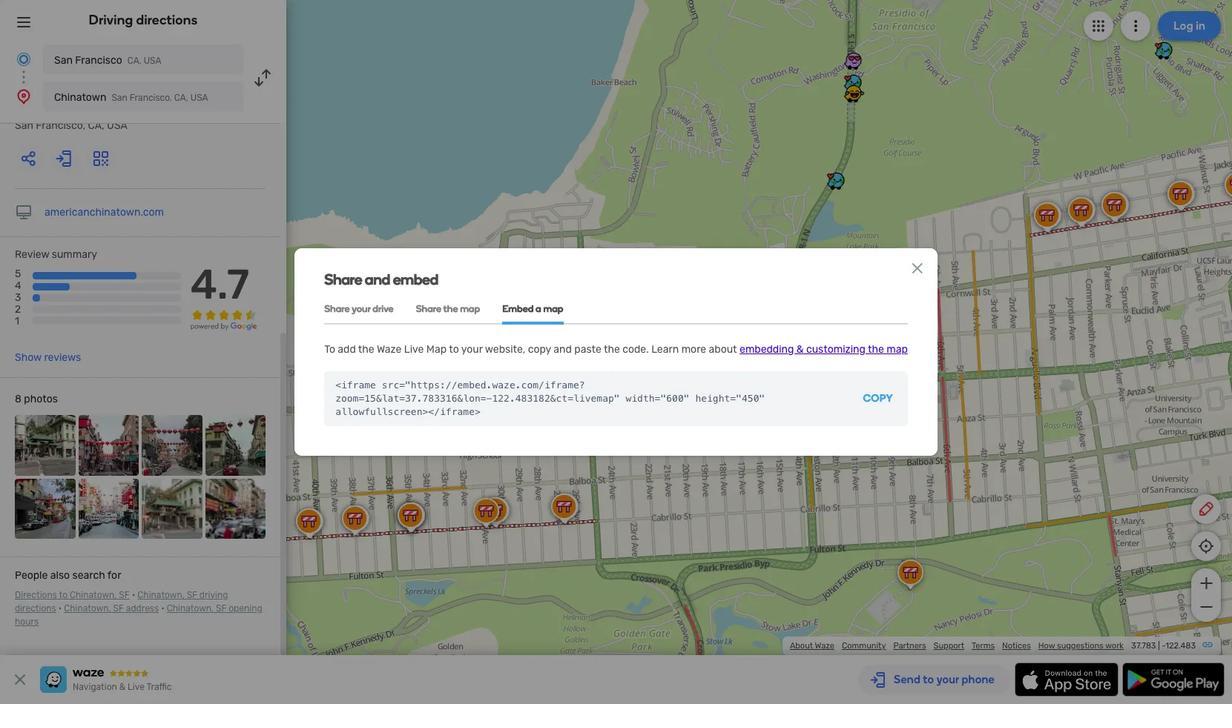 Task type: describe. For each thing, give the bounding box(es) containing it.
how
[[1039, 642, 1055, 651]]

directions to chinatown, sf link
[[15, 591, 130, 601]]

share and embed
[[324, 271, 438, 288]]

5
[[15, 268, 21, 281]]

image 2 of chinatown, sf image
[[78, 416, 139, 476]]

customizing
[[806, 343, 866, 356]]

americanchinatown.com link
[[45, 206, 164, 219]]

map for embed a map
[[543, 303, 564, 314]]

copy
[[863, 393, 893, 405]]

usa for san francisco, ca, usa
[[107, 119, 127, 132]]

search
[[72, 570, 105, 583]]

1 horizontal spatial to
[[449, 343, 459, 356]]

copy
[[528, 343, 551, 356]]

image 3 of chinatown, sf image
[[142, 416, 202, 476]]

1 horizontal spatial and
[[554, 343, 572, 356]]

notices link
[[1002, 642, 1031, 651]]

current location image
[[15, 50, 33, 68]]

traffic
[[147, 683, 172, 693]]

usa inside the 'chinatown san francisco, ca, usa'
[[190, 93, 208, 103]]

show reviews
[[15, 352, 81, 364]]

1
[[15, 316, 19, 328]]

drive
[[373, 303, 394, 314]]

chinatown, sf opening hours
[[15, 604, 262, 628]]

community link
[[842, 642, 886, 651]]

share the map link
[[416, 294, 480, 325]]

terms
[[972, 642, 995, 651]]

sf for address
[[113, 604, 124, 614]]

san inside the 'chinatown san francisco, ca, usa'
[[112, 93, 127, 103]]

embed a map link
[[502, 294, 564, 325]]

about
[[709, 343, 737, 356]]

driving
[[89, 12, 133, 28]]

driving directions
[[89, 12, 198, 28]]

ca, inside the 'chinatown san francisco, ca, usa'
[[174, 93, 188, 103]]

chinatown san francisco, ca, usa
[[54, 91, 208, 104]]

0 horizontal spatial francisco,
[[36, 119, 85, 132]]

2
[[15, 304, 21, 316]]

a
[[536, 303, 541, 314]]

ca, for san francisco, ca, usa
[[88, 119, 104, 132]]

share for share and embed
[[324, 271, 362, 288]]

copy button
[[848, 372, 908, 427]]

computer image
[[15, 204, 33, 222]]

reviews
[[44, 352, 81, 364]]

review
[[15, 249, 49, 261]]

chinatown, for chinatown, sf address
[[64, 604, 111, 614]]

the right add
[[358, 343, 374, 356]]

image 1 of chinatown, sf image
[[15, 416, 75, 476]]

share your drive
[[324, 303, 394, 314]]

chinatown, for chinatown, sf opening hours
[[167, 604, 214, 614]]

people also search for
[[15, 570, 121, 583]]

the up map
[[443, 303, 458, 314]]

review summary
[[15, 249, 97, 261]]

directions inside chinatown, sf driving directions
[[15, 604, 56, 614]]

navigation
[[73, 683, 117, 693]]

pencil image
[[1198, 501, 1215, 519]]

partners
[[894, 642, 926, 651]]

usa for san francisco ca, usa
[[144, 56, 161, 66]]

1 vertical spatial &
[[119, 683, 125, 693]]

opening
[[229, 604, 262, 614]]

0 vertical spatial your
[[352, 303, 371, 314]]

embed
[[502, 303, 534, 314]]

37.783 | -122.483
[[1132, 642, 1196, 651]]

navigation & live traffic
[[73, 683, 172, 693]]

about
[[790, 642, 813, 651]]

<iframe src="https://embed.waze.com/iframe?zoom=15&lat=37.783316&lon=-122.483182&ct=livemap" width="600" height="450" allowfullscreen></iframe> text field
[[324, 372, 848, 427]]

37.783
[[1132, 642, 1156, 651]]

show
[[15, 352, 42, 364]]

chinatown, down search
[[70, 591, 117, 601]]

san for san francisco, ca, usa
[[15, 119, 33, 132]]

for
[[107, 570, 121, 583]]

francisco, inside the 'chinatown san francisco, ca, usa'
[[130, 93, 172, 103]]

zoom out image
[[1197, 599, 1216, 617]]

4
[[15, 280, 21, 292]]

0 horizontal spatial and
[[365, 271, 390, 288]]

-
[[1162, 642, 1166, 651]]

8
[[15, 393, 21, 406]]

how suggestions work link
[[1039, 642, 1124, 651]]

0 horizontal spatial to
[[59, 591, 68, 601]]

|
[[1158, 642, 1160, 651]]

chinatown, sf driving directions
[[15, 591, 228, 614]]

chinatown, sf address link
[[64, 604, 159, 614]]

0 horizontal spatial waze
[[377, 343, 402, 356]]

directions to chinatown, sf
[[15, 591, 130, 601]]



Task type: vqa. For each thing, say whether or not it's contained in the screenshot.
top CA,
yes



Task type: locate. For each thing, give the bounding box(es) containing it.
support
[[934, 642, 965, 651]]

francisco,
[[130, 93, 172, 103], [36, 119, 85, 132]]

122.483
[[1166, 642, 1196, 651]]

san down "location" icon
[[15, 119, 33, 132]]

embed
[[393, 271, 438, 288]]

waze right about
[[815, 642, 835, 651]]

more
[[682, 343, 706, 356]]

to right map
[[449, 343, 459, 356]]

chinatown, down driving
[[167, 604, 214, 614]]

code.
[[623, 343, 649, 356]]

people
[[15, 570, 48, 583]]

0 horizontal spatial live
[[128, 683, 145, 693]]

chinatown, inside chinatown, sf driving directions
[[138, 591, 185, 601]]

live
[[404, 343, 424, 356], [128, 683, 145, 693]]

1 horizontal spatial usa
[[144, 56, 161, 66]]

1 horizontal spatial your
[[461, 343, 483, 356]]

francisco, down chinatown on the top left
[[36, 119, 85, 132]]

chinatown, sf opening hours link
[[15, 604, 262, 628]]

map
[[460, 303, 480, 314], [543, 303, 564, 314], [887, 343, 908, 356]]

1 horizontal spatial map
[[543, 303, 564, 314]]

4.7
[[190, 260, 249, 309]]

website,
[[485, 343, 526, 356]]

0 horizontal spatial map
[[460, 303, 480, 314]]

usa inside san francisco ca, usa
[[144, 56, 161, 66]]

share up share your drive
[[324, 271, 362, 288]]

0 vertical spatial usa
[[144, 56, 161, 66]]

share for share your drive
[[324, 303, 350, 314]]

share for share the map
[[416, 303, 442, 314]]

embedding
[[740, 343, 794, 356]]

2 horizontal spatial san
[[112, 93, 127, 103]]

chinatown, sf driving directions link
[[15, 591, 228, 614]]

san francisco, ca, usa
[[15, 119, 127, 132]]

sf inside chinatown, sf driving directions
[[187, 591, 197, 601]]

0 vertical spatial and
[[365, 271, 390, 288]]

directions right driving
[[136, 12, 198, 28]]

francisco, down san francisco ca, usa
[[130, 93, 172, 103]]

paste
[[575, 343, 602, 356]]

2 horizontal spatial ca,
[[174, 93, 188, 103]]

photos
[[24, 393, 58, 406]]

0 horizontal spatial san
[[15, 119, 33, 132]]

chinatown, down directions to chinatown, sf on the left bottom of the page
[[64, 604, 111, 614]]

summary
[[52, 249, 97, 261]]

0 horizontal spatial &
[[119, 683, 125, 693]]

driving
[[199, 591, 228, 601]]

live left traffic
[[128, 683, 145, 693]]

francisco
[[75, 54, 122, 67]]

2 vertical spatial usa
[[107, 119, 127, 132]]

terms link
[[972, 642, 995, 651]]

share up the to
[[324, 303, 350, 314]]

san francisco ca, usa
[[54, 54, 161, 67]]

sf inside chinatown, sf opening hours
[[216, 604, 226, 614]]

x image
[[909, 259, 927, 277]]

sf
[[119, 591, 130, 601], [187, 591, 197, 601], [113, 604, 124, 614], [216, 604, 226, 614]]

map for share the map
[[460, 303, 480, 314]]

8 photos
[[15, 393, 58, 406]]

san right chinatown on the top left
[[112, 93, 127, 103]]

x image
[[11, 671, 29, 689]]

0 vertical spatial to
[[449, 343, 459, 356]]

about waze community partners support terms notices how suggestions work
[[790, 642, 1124, 651]]

to
[[449, 343, 459, 356], [59, 591, 68, 601]]

notices
[[1002, 642, 1031, 651]]

1 horizontal spatial ca,
[[127, 56, 142, 66]]

your
[[352, 303, 371, 314], [461, 343, 483, 356]]

the right customizing
[[868, 343, 884, 356]]

2 vertical spatial san
[[15, 119, 33, 132]]

1 vertical spatial and
[[554, 343, 572, 356]]

2 vertical spatial ca,
[[88, 119, 104, 132]]

1 horizontal spatial waze
[[815, 642, 835, 651]]

map left embed
[[460, 303, 480, 314]]

waze
[[377, 343, 402, 356], [815, 642, 835, 651]]

embed a map
[[502, 303, 564, 314]]

1 horizontal spatial francisco,
[[130, 93, 172, 103]]

share down embed at the top left
[[416, 303, 442, 314]]

0 vertical spatial san
[[54, 54, 73, 67]]

1 vertical spatial waze
[[815, 642, 835, 651]]

and up drive on the left
[[365, 271, 390, 288]]

to down also
[[59, 591, 68, 601]]

usa
[[144, 56, 161, 66], [190, 93, 208, 103], [107, 119, 127, 132]]

americanchinatown.com
[[45, 206, 164, 219]]

0 vertical spatial &
[[797, 343, 804, 356]]

chinatown
[[54, 91, 106, 104]]

& right 'embedding'
[[797, 343, 804, 356]]

san left the francisco
[[54, 54, 73, 67]]

1 vertical spatial francisco,
[[36, 119, 85, 132]]

5 4 3 2 1
[[15, 268, 21, 328]]

1 vertical spatial live
[[128, 683, 145, 693]]

chinatown,
[[70, 591, 117, 601], [138, 591, 185, 601], [64, 604, 111, 614], [167, 604, 214, 614]]

image 5 of chinatown, sf image
[[15, 479, 75, 539]]

map up copy
[[887, 343, 908, 356]]

3
[[15, 292, 21, 304]]

&
[[797, 343, 804, 356], [119, 683, 125, 693]]

0 vertical spatial ca,
[[127, 56, 142, 66]]

1 horizontal spatial directions
[[136, 12, 198, 28]]

to
[[324, 343, 335, 356]]

share your drive link
[[324, 294, 394, 325]]

zoom in image
[[1197, 575, 1216, 593]]

0 vertical spatial waze
[[377, 343, 402, 356]]

sf for driving
[[187, 591, 197, 601]]

0 vertical spatial francisco,
[[130, 93, 172, 103]]

directions down directions
[[15, 604, 56, 614]]

0 vertical spatial live
[[404, 343, 424, 356]]

chinatown, for chinatown, sf driving directions
[[138, 591, 185, 601]]

map
[[427, 343, 447, 356]]

san for san francisco ca, usa
[[54, 54, 73, 67]]

ca, for san francisco ca, usa
[[127, 56, 142, 66]]

1 horizontal spatial san
[[54, 54, 73, 67]]

waze down drive on the left
[[377, 343, 402, 356]]

location image
[[15, 88, 33, 105]]

1 horizontal spatial live
[[404, 343, 424, 356]]

map right a
[[543, 303, 564, 314]]

partners link
[[894, 642, 926, 651]]

ca,
[[127, 56, 142, 66], [174, 93, 188, 103], [88, 119, 104, 132]]

share
[[324, 271, 362, 288], [324, 303, 350, 314], [416, 303, 442, 314]]

your left drive on the left
[[352, 303, 371, 314]]

to add the waze live map to your website, copy and paste the code. learn more about embedding & customizing the map
[[324, 343, 908, 356]]

also
[[50, 570, 70, 583]]

embedding & customizing the map link
[[740, 343, 908, 356]]

chinatown, inside chinatown, sf opening hours
[[167, 604, 214, 614]]

address
[[126, 604, 159, 614]]

0 vertical spatial directions
[[136, 12, 198, 28]]

1 vertical spatial san
[[112, 93, 127, 103]]

image 7 of chinatown, sf image
[[142, 479, 202, 539]]

the
[[443, 303, 458, 314], [358, 343, 374, 356], [604, 343, 620, 356], [868, 343, 884, 356]]

0 horizontal spatial directions
[[15, 604, 56, 614]]

add
[[338, 343, 356, 356]]

& right navigation
[[119, 683, 125, 693]]

sf for opening
[[216, 604, 226, 614]]

community
[[842, 642, 886, 651]]

learn
[[652, 343, 679, 356]]

directions
[[15, 591, 57, 601]]

hours
[[15, 617, 39, 628]]

2 horizontal spatial usa
[[190, 93, 208, 103]]

0 horizontal spatial usa
[[107, 119, 127, 132]]

image 8 of chinatown, sf image
[[205, 479, 266, 539]]

directions
[[136, 12, 198, 28], [15, 604, 56, 614]]

share the map
[[416, 303, 480, 314]]

san
[[54, 54, 73, 67], [112, 93, 127, 103], [15, 119, 33, 132]]

1 vertical spatial ca,
[[174, 93, 188, 103]]

support link
[[934, 642, 965, 651]]

suggestions
[[1057, 642, 1104, 651]]

2 horizontal spatial map
[[887, 343, 908, 356]]

0 horizontal spatial your
[[352, 303, 371, 314]]

0 horizontal spatial ca,
[[88, 119, 104, 132]]

1 vertical spatial to
[[59, 591, 68, 601]]

the left code.
[[604, 343, 620, 356]]

work
[[1106, 642, 1124, 651]]

1 vertical spatial usa
[[190, 93, 208, 103]]

and right copy
[[554, 343, 572, 356]]

1 vertical spatial directions
[[15, 604, 56, 614]]

1 vertical spatial your
[[461, 343, 483, 356]]

chinatown, up 'address' in the left bottom of the page
[[138, 591, 185, 601]]

about waze link
[[790, 642, 835, 651]]

image 4 of chinatown, sf image
[[205, 416, 266, 476]]

and
[[365, 271, 390, 288], [554, 343, 572, 356]]

chinatown, sf address
[[64, 604, 159, 614]]

1 horizontal spatial &
[[797, 343, 804, 356]]

ca, inside san francisco ca, usa
[[127, 56, 142, 66]]

link image
[[1202, 640, 1214, 651]]

live left map
[[404, 343, 424, 356]]

image 6 of chinatown, sf image
[[78, 479, 139, 539]]

your left website,
[[461, 343, 483, 356]]



